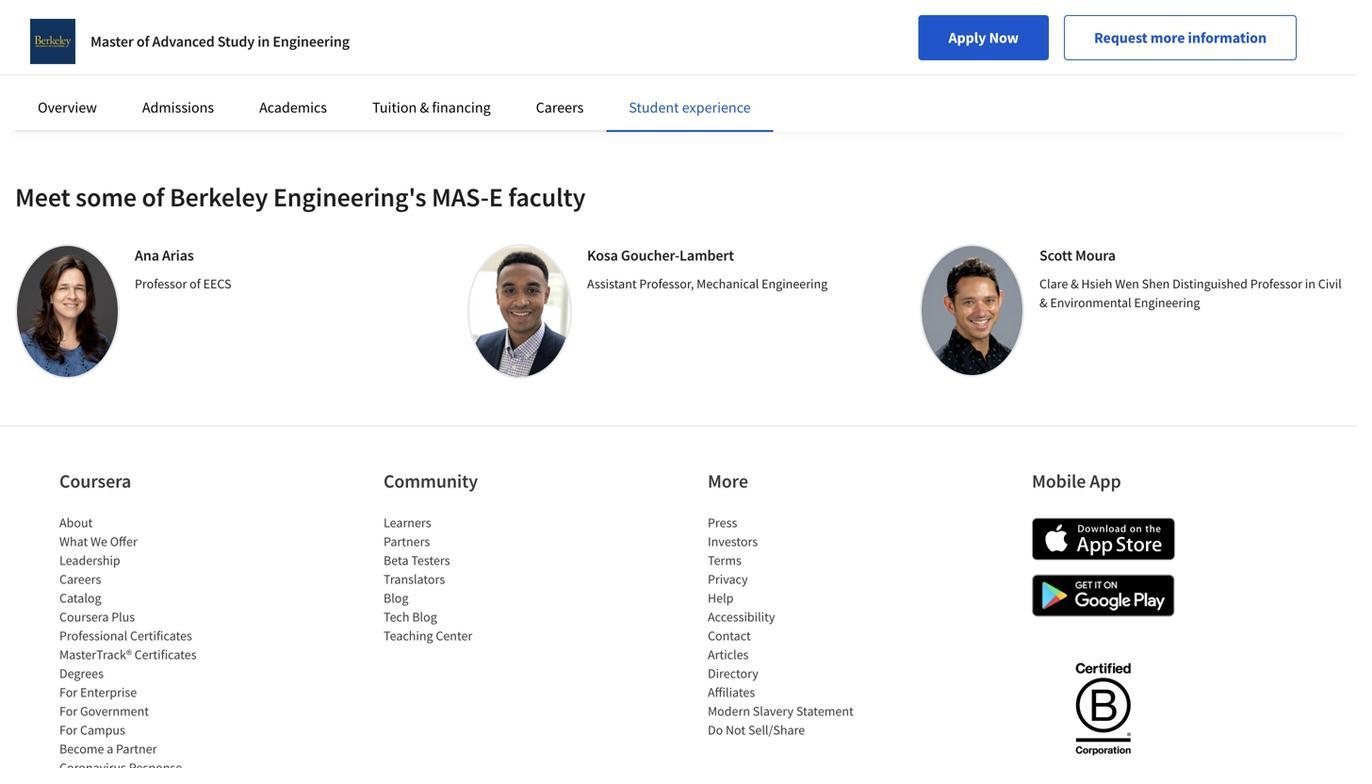 Task type: vqa. For each thing, say whether or not it's contained in the screenshot.


Task type: locate. For each thing, give the bounding box(es) containing it.
0 horizontal spatial engineering
[[273, 32, 350, 51]]

offer
[[110, 533, 137, 550]]

0 vertical spatial for
[[59, 684, 77, 701]]

meet some of berkeley engineering's mas-e faculty
[[15, 180, 586, 213]]

2 vertical spatial for
[[59, 722, 77, 739]]

admissions
[[142, 98, 214, 117]]

coursera up about
[[59, 470, 131, 493]]

civil
[[1319, 275, 1342, 292]]

coursera
[[59, 470, 131, 493], [59, 609, 109, 626]]

1 vertical spatial for
[[59, 703, 77, 720]]

list for more
[[708, 513, 868, 740]]

& down clare
[[1040, 294, 1048, 311]]

do not sell/share link
[[708, 722, 805, 739]]

careers link up faculty
[[536, 98, 584, 117]]

investors
[[708, 533, 758, 550]]

0 vertical spatial certificates
[[130, 627, 192, 644]]

environmental
[[1051, 294, 1132, 311]]

professor left civil
[[1251, 275, 1303, 292]]

0 vertical spatial careers
[[536, 98, 584, 117]]

assistant
[[587, 275, 637, 292]]

2 horizontal spatial &
[[1071, 275, 1079, 292]]

1 vertical spatial &
[[1071, 275, 1079, 292]]

1 horizontal spatial list
[[384, 513, 544, 645]]

engineering up academics
[[273, 32, 350, 51]]

of right master
[[137, 32, 149, 51]]

1 horizontal spatial engineering
[[762, 275, 828, 292]]

list containing about
[[59, 513, 220, 769]]

1 horizontal spatial careers
[[536, 98, 584, 117]]

careers up catalog
[[59, 571, 101, 588]]

terms link
[[708, 552, 742, 569]]

blog up teaching center link
[[412, 609, 437, 626]]

tech
[[384, 609, 410, 626]]

clare
[[1040, 275, 1069, 292]]

for campus link
[[59, 722, 125, 739]]

do
[[708, 722, 723, 739]]

0 vertical spatial of
[[137, 32, 149, 51]]

more
[[1151, 28, 1186, 47]]

learners partners beta testers translators blog tech blog teaching center
[[384, 514, 473, 644]]

1 horizontal spatial careers link
[[536, 98, 584, 117]]

goucher-
[[621, 246, 680, 265]]

of for professor
[[190, 275, 201, 292]]

list for community
[[384, 513, 544, 645]]

in left civil
[[1306, 275, 1316, 292]]

admissions link
[[142, 98, 214, 117]]

careers inside about what we offer leadership careers catalog coursera plus professional certificates mastertrack® certificates degrees for enterprise for government for campus become a partner
[[59, 571, 101, 588]]

beta
[[384, 552, 409, 569]]

2 horizontal spatial list
[[708, 513, 868, 740]]

0 vertical spatial careers link
[[536, 98, 584, 117]]

kosa goucher-lambert
[[587, 246, 734, 265]]

1 vertical spatial in
[[1306, 275, 1316, 292]]

ana arias image
[[15, 244, 120, 379]]

0 horizontal spatial &
[[420, 98, 429, 117]]

not
[[726, 722, 746, 739]]

degrees
[[59, 665, 104, 682]]

privacy
[[708, 571, 748, 588]]

professional certificates link
[[59, 627, 192, 644]]

clare & hsieh wen shen distinguished professor in civil & environmental engineering
[[1040, 275, 1342, 311]]

1 coursera from the top
[[59, 470, 131, 493]]

list item
[[59, 759, 220, 769]]

academics
[[259, 98, 327, 117]]

catalog link
[[59, 590, 101, 607]]

blog
[[384, 590, 409, 607], [412, 609, 437, 626]]

3 list from the left
[[708, 513, 868, 740]]

testers
[[411, 552, 450, 569]]

statement
[[797, 703, 854, 720]]

blog up tech
[[384, 590, 409, 607]]

become
[[59, 741, 104, 758]]

directory link
[[708, 665, 759, 682]]

0 horizontal spatial careers
[[59, 571, 101, 588]]

overview
[[38, 98, 97, 117]]

2 horizontal spatial engineering
[[1135, 294, 1201, 311]]

for up for campus link
[[59, 703, 77, 720]]

&
[[420, 98, 429, 117], [1071, 275, 1079, 292], [1040, 294, 1048, 311]]

contact
[[708, 627, 751, 644]]

scott moura image
[[920, 244, 1025, 377]]

0 vertical spatial blog
[[384, 590, 409, 607]]

in right study on the left top of page
[[258, 32, 270, 51]]

translators link
[[384, 571, 445, 588]]

download on the app store image
[[1033, 518, 1176, 561]]

careers up faculty
[[536, 98, 584, 117]]

1 horizontal spatial in
[[1306, 275, 1316, 292]]

wen
[[1116, 275, 1140, 292]]

study
[[218, 32, 255, 51]]

engineering right mechanical
[[762, 275, 828, 292]]

arias
[[162, 246, 194, 265]]

eecs
[[203, 275, 231, 292]]

about link
[[59, 514, 93, 531]]

tech blog link
[[384, 609, 437, 626]]

list containing press
[[708, 513, 868, 740]]

tuition & financing
[[372, 98, 491, 117]]

certificates down professional certificates 'link'
[[134, 646, 197, 663]]

enterprise
[[80, 684, 137, 701]]

of
[[137, 32, 149, 51], [142, 180, 165, 213], [190, 275, 201, 292]]

2 coursera from the top
[[59, 609, 109, 626]]

tuition
[[372, 98, 417, 117]]

list containing learners
[[384, 513, 544, 645]]

1 vertical spatial careers link
[[59, 571, 101, 588]]

0 horizontal spatial list
[[59, 513, 220, 769]]

help
[[708, 590, 734, 607]]

mechanical
[[697, 275, 759, 292]]

& for clare
[[1071, 275, 1079, 292]]

for down "degrees"
[[59, 684, 77, 701]]

1 vertical spatial careers
[[59, 571, 101, 588]]

2 vertical spatial of
[[190, 275, 201, 292]]

1 vertical spatial coursera
[[59, 609, 109, 626]]

for up become
[[59, 722, 77, 739]]

financing
[[432, 98, 491, 117]]

& right clare
[[1071, 275, 1079, 292]]

1 vertical spatial blog
[[412, 609, 437, 626]]

coursera down catalog link
[[59, 609, 109, 626]]

articles link
[[708, 646, 749, 663]]

1 list from the left
[[59, 513, 220, 769]]

request more information button
[[1065, 15, 1297, 60]]

help link
[[708, 590, 734, 607]]

2 vertical spatial engineering
[[1135, 294, 1201, 311]]

0 vertical spatial &
[[420, 98, 429, 117]]

ana
[[135, 246, 159, 265]]

leadership link
[[59, 552, 120, 569]]

0 horizontal spatial in
[[258, 32, 270, 51]]

0 horizontal spatial careers link
[[59, 571, 101, 588]]

get it on google play image
[[1033, 575, 1176, 617]]

center
[[436, 627, 473, 644]]

information
[[1189, 28, 1267, 47]]

list
[[59, 513, 220, 769], [384, 513, 544, 645], [708, 513, 868, 740]]

more
[[708, 470, 749, 493]]

engineering's
[[273, 180, 427, 213]]

& right "tuition"
[[420, 98, 429, 117]]

professor down ana arias at the left top of page
[[135, 275, 187, 292]]

app
[[1090, 470, 1122, 493]]

for
[[59, 684, 77, 701], [59, 703, 77, 720], [59, 722, 77, 739]]

of right some
[[142, 180, 165, 213]]

1 horizontal spatial professor
[[1251, 275, 1303, 292]]

careers link up catalog
[[59, 571, 101, 588]]

2 list from the left
[[384, 513, 544, 645]]

professor inside clare & hsieh wen shen distinguished professor in civil & environmental engineering
[[1251, 275, 1303, 292]]

certificates up mastertrack® certificates link
[[130, 627, 192, 644]]

1 vertical spatial certificates
[[134, 646, 197, 663]]

tuition & financing link
[[372, 98, 491, 117]]

0 horizontal spatial professor
[[135, 275, 187, 292]]

accessibility link
[[708, 609, 775, 626]]

accessibility
[[708, 609, 775, 626]]

2 vertical spatial &
[[1040, 294, 1048, 311]]

ana arias
[[135, 246, 194, 265]]

certificates
[[130, 627, 192, 644], [134, 646, 197, 663]]

plus
[[111, 609, 135, 626]]

apply
[[949, 28, 987, 47]]

directory
[[708, 665, 759, 682]]

of left eecs
[[190, 275, 201, 292]]

engineering down shen on the right
[[1135, 294, 1201, 311]]

2 professor from the left
[[1251, 275, 1303, 292]]

0 vertical spatial coursera
[[59, 470, 131, 493]]

investors link
[[708, 533, 758, 550]]



Task type: describe. For each thing, give the bounding box(es) containing it.
& for tuition
[[420, 98, 429, 117]]

kosa goucher-lambert image
[[468, 244, 572, 379]]

0 vertical spatial engineering
[[273, 32, 350, 51]]

some
[[76, 180, 137, 213]]

what
[[59, 533, 88, 550]]

contact link
[[708, 627, 751, 644]]

we
[[91, 533, 107, 550]]

for government link
[[59, 703, 149, 720]]

3 for from the top
[[59, 722, 77, 739]]

teaching center link
[[384, 627, 473, 644]]

shen
[[1142, 275, 1170, 292]]

professor of eecs
[[135, 275, 231, 292]]

kosa
[[587, 246, 618, 265]]

1 vertical spatial engineering
[[762, 275, 828, 292]]

mas-
[[432, 180, 489, 213]]

affiliates link
[[708, 684, 756, 701]]

mobile
[[1033, 470, 1087, 493]]

professional
[[59, 627, 127, 644]]

partner
[[116, 741, 157, 758]]

uc berkeley college of engineering logo image
[[30, 19, 75, 64]]

scott moura
[[1040, 246, 1116, 265]]

coursera inside about what we offer leadership careers catalog coursera plus professional certificates mastertrack® certificates degrees for enterprise for government for campus become a partner
[[59, 609, 109, 626]]

0 vertical spatial in
[[258, 32, 270, 51]]

for enterprise link
[[59, 684, 137, 701]]

degrees link
[[59, 665, 104, 682]]

learners
[[384, 514, 431, 531]]

student
[[629, 98, 679, 117]]

advanced
[[152, 32, 215, 51]]

meet
[[15, 180, 70, 213]]

professor,
[[640, 275, 694, 292]]

terms
[[708, 552, 742, 569]]

a
[[107, 741, 113, 758]]

moura
[[1076, 246, 1116, 265]]

berkeley
[[170, 180, 268, 213]]

coursera plus link
[[59, 609, 135, 626]]

request more information
[[1095, 28, 1267, 47]]

0 horizontal spatial blog
[[384, 590, 409, 607]]

apply now
[[949, 28, 1019, 47]]

1 horizontal spatial blog
[[412, 609, 437, 626]]

master of advanced study in engineering
[[91, 32, 350, 51]]

press link
[[708, 514, 738, 531]]

student experience
[[629, 98, 751, 117]]

logo of certified b corporation image
[[1065, 652, 1142, 765]]

learners link
[[384, 514, 431, 531]]

slavery
[[753, 703, 794, 720]]

1 horizontal spatial &
[[1040, 294, 1048, 311]]

1 vertical spatial of
[[142, 180, 165, 213]]

academics link
[[259, 98, 327, 117]]

of for master
[[137, 32, 149, 51]]

press investors terms privacy help accessibility contact articles directory affiliates modern slavery statement do not sell/share
[[708, 514, 854, 739]]

faculty
[[508, 180, 586, 213]]

scott
[[1040, 246, 1073, 265]]

student experience link
[[629, 98, 751, 117]]

2 for from the top
[[59, 703, 77, 720]]

sell/share
[[749, 722, 805, 739]]

engineering inside clare & hsieh wen shen distinguished professor in civil & environmental engineering
[[1135, 294, 1201, 311]]

1 professor from the left
[[135, 275, 187, 292]]

modern
[[708, 703, 751, 720]]

now
[[990, 28, 1019, 47]]

blog link
[[384, 590, 409, 607]]

request
[[1095, 28, 1148, 47]]

become a partner link
[[59, 741, 157, 758]]

in inside clare & hsieh wen shen distinguished professor in civil & environmental engineering
[[1306, 275, 1316, 292]]

privacy link
[[708, 571, 748, 588]]

mobile app
[[1033, 470, 1122, 493]]

catalog
[[59, 590, 101, 607]]

distinguished
[[1173, 275, 1248, 292]]

1 for from the top
[[59, 684, 77, 701]]

what we offer link
[[59, 533, 137, 550]]

overview link
[[38, 98, 97, 117]]

lambert
[[680, 246, 734, 265]]

government
[[80, 703, 149, 720]]

experience
[[682, 98, 751, 117]]

hsieh
[[1082, 275, 1113, 292]]

list for coursera
[[59, 513, 220, 769]]

affiliates
[[708, 684, 756, 701]]

translators
[[384, 571, 445, 588]]

partners
[[384, 533, 430, 550]]

mastertrack® certificates link
[[59, 646, 197, 663]]

e
[[489, 180, 503, 213]]

apply now button
[[919, 15, 1049, 60]]

teaching
[[384, 627, 433, 644]]

campus
[[80, 722, 125, 739]]



